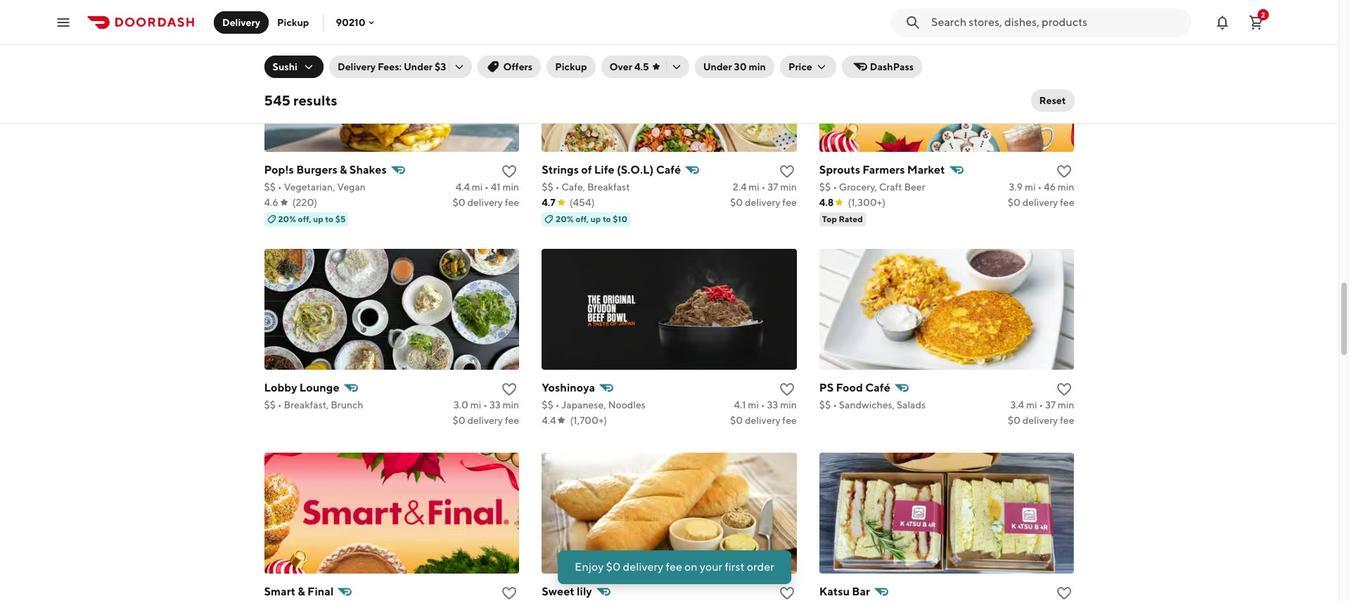 Task type: vqa. For each thing, say whether or not it's contained in the screenshot.
third $3.99 from right
no



Task type: locate. For each thing, give the bounding box(es) containing it.
3 items, open order cart image
[[1248, 14, 1265, 31]]

2 20% from the left
[[556, 214, 574, 224]]

delivery inside 'button'
[[222, 17, 260, 28]]

up down (220)
[[313, 214, 323, 224]]

• down pop!s
[[278, 181, 282, 193]]

0 horizontal spatial 4.4
[[456, 181, 470, 193]]

min for yoshinoya
[[781, 399, 797, 411]]

3.4
[[1011, 399, 1025, 411]]

$$ • japanese, noodles
[[542, 399, 646, 411]]

0 vertical spatial café
[[656, 163, 681, 176]]

1 off, from the left
[[298, 214, 311, 224]]

33 for yoshinoya
[[767, 399, 779, 411]]

$$ down yoshinoya
[[542, 399, 554, 411]]

(220)
[[293, 197, 317, 208]]

20%
[[278, 214, 296, 224], [556, 214, 574, 224]]

to
[[325, 214, 334, 224], [603, 214, 611, 224]]

click to add this store to your saved list image up 3.4 mi • 37 min on the bottom right of the page
[[1057, 381, 1074, 398]]

$​0 delivery fee down 2.4 mi • 37 min
[[731, 197, 797, 208]]

4.7
[[542, 197, 556, 208]]

top rated
[[823, 214, 863, 224]]

4.4 mi • 41 min
[[456, 181, 519, 193]]

0 horizontal spatial 20%
[[278, 214, 296, 224]]

cafe,
[[562, 181, 586, 193]]

reset button
[[1031, 89, 1075, 112]]

$​0 for strings of life (s.o.l) café
[[731, 197, 743, 208]]

min
[[749, 61, 766, 72], [503, 181, 519, 193], [781, 181, 797, 193], [1058, 181, 1075, 193], [503, 399, 519, 411], [781, 399, 797, 411], [1058, 399, 1075, 411]]

$​0 delivery fee for pop!s burgers & shakes
[[453, 197, 519, 208]]

$$ • breakfast, brunch
[[264, 399, 364, 411]]

(1,700+)
[[570, 415, 607, 426]]

delivery for delivery
[[222, 17, 260, 28]]

$​0 down 3.0
[[453, 415, 466, 426]]

sushi
[[273, 61, 298, 72]]

min right 3.4 in the right of the page
[[1058, 399, 1075, 411]]

1 up from the left
[[313, 214, 323, 224]]

4.4 down yoshinoya
[[542, 415, 556, 426]]

delivery
[[468, 197, 503, 208], [745, 197, 781, 208], [1023, 197, 1059, 208], [468, 415, 503, 426], [745, 415, 781, 426], [1023, 415, 1059, 426], [623, 561, 664, 574]]

• up 4.8
[[833, 181, 837, 193]]

strings of life (s.o.l) café
[[542, 163, 681, 176]]

0 horizontal spatial 37
[[768, 181, 779, 193]]

4.4
[[456, 181, 470, 193], [542, 415, 556, 426]]

0 horizontal spatial under
[[404, 61, 433, 72]]

1 under from the left
[[404, 61, 433, 72]]

offers button
[[478, 56, 541, 78]]

1 horizontal spatial to
[[603, 214, 611, 224]]

click to add this store to your saved list image up 4.1 mi • 33 min
[[779, 381, 796, 398]]

min for ps food café
[[1058, 399, 1075, 411]]

ps food café
[[820, 381, 891, 395]]

min inside button
[[749, 61, 766, 72]]

mi for lobby lounge
[[471, 399, 482, 411]]

3.4 mi • 37 min
[[1011, 399, 1075, 411]]

delivery down 4.4 mi • 41 min in the top of the page
[[468, 197, 503, 208]]

$$ • cafe, breakfast
[[542, 181, 630, 193]]

0 horizontal spatial delivery
[[222, 17, 260, 28]]

1 to from the left
[[325, 214, 334, 224]]

1 33 from the left
[[490, 399, 501, 411]]

café right (s.o.l)
[[656, 163, 681, 176]]

min for sprouts farmers market
[[1058, 181, 1075, 193]]

under left 30
[[703, 61, 732, 72]]

click to add this store to your saved list image
[[501, 163, 518, 180], [501, 381, 518, 398], [779, 381, 796, 398], [1057, 381, 1074, 398], [501, 585, 518, 602]]

under 30 min button
[[695, 56, 775, 78]]

37 right 3.4 in the right of the page
[[1046, 399, 1056, 411]]

0 horizontal spatial café
[[656, 163, 681, 176]]

1 horizontal spatial 37
[[1046, 399, 1056, 411]]

$​0 for yoshinoya
[[731, 415, 743, 426]]

$$ down 'lobby'
[[264, 399, 276, 411]]

1 vertical spatial pickup button
[[547, 56, 596, 78]]

2 33 from the left
[[767, 399, 779, 411]]

37
[[768, 181, 779, 193], [1046, 399, 1056, 411]]

$$ • vegetarian, vegan
[[264, 181, 366, 193]]

off, down (220)
[[298, 214, 311, 224]]

0 vertical spatial &
[[340, 163, 347, 176]]

1 vertical spatial 37
[[1046, 399, 1056, 411]]

1 horizontal spatial 20%
[[556, 214, 574, 224]]

41
[[491, 181, 501, 193]]

1 vertical spatial café
[[866, 381, 891, 395]]

$$ up 4.6
[[264, 181, 276, 193]]

& left final
[[298, 585, 305, 599]]

$​0 delivery fee down 3.9 mi • 46 min
[[1008, 197, 1075, 208]]

over 4.5
[[610, 61, 649, 72]]

click to add this store to your saved list image
[[779, 163, 796, 180], [1057, 163, 1074, 180], [779, 585, 796, 602], [1057, 585, 1074, 602]]

$​0 down 2.4
[[731, 197, 743, 208]]

pickup button up sushi 'button' on the top left of the page
[[269, 11, 318, 33]]

sprouts
[[820, 163, 861, 176]]

33
[[490, 399, 501, 411], [767, 399, 779, 411]]

mi
[[472, 181, 483, 193], [749, 181, 760, 193], [1025, 181, 1036, 193], [471, 399, 482, 411], [748, 399, 759, 411], [1027, 399, 1038, 411]]

brunch
[[331, 399, 364, 411]]

mi right 2.4
[[749, 181, 760, 193]]

• right 3.0
[[483, 399, 488, 411]]

0 vertical spatial pickup button
[[269, 11, 318, 33]]

beer
[[905, 181, 926, 193]]

0 vertical spatial 37
[[768, 181, 779, 193]]

delivery for delivery fees: under $3
[[338, 61, 376, 72]]

1 horizontal spatial 33
[[767, 399, 779, 411]]

$3
[[435, 61, 446, 72]]

dashpass button
[[842, 56, 923, 78]]

mi right 4.1
[[748, 399, 759, 411]]

off, down (454)
[[576, 214, 589, 224]]

1 vertical spatial pickup
[[555, 61, 587, 72]]

min right 41
[[503, 181, 519, 193]]

delivery
[[222, 17, 260, 28], [338, 61, 376, 72]]

katsu bar link
[[820, 582, 1075, 602]]

pickup left over
[[555, 61, 587, 72]]

pickup button left over
[[547, 56, 596, 78]]

breakfast,
[[284, 399, 329, 411]]

min right 3.0
[[503, 399, 519, 411]]

37 for strings of life (s.o.l) café
[[768, 181, 779, 193]]

0 horizontal spatial to
[[325, 214, 334, 224]]

90210 button
[[336, 17, 377, 28]]

0 vertical spatial delivery
[[222, 17, 260, 28]]

min right 30
[[749, 61, 766, 72]]

grocery,
[[839, 181, 877, 193]]

33 right 4.1
[[767, 399, 779, 411]]

1 horizontal spatial up
[[591, 214, 601, 224]]

delivery fees: under $3
[[338, 61, 446, 72]]

pickup up sushi 'button' on the top left of the page
[[277, 17, 309, 28]]

sprouts farmers market
[[820, 163, 946, 176]]

3.9
[[1009, 181, 1023, 193]]

1 horizontal spatial under
[[703, 61, 732, 72]]

mi right 3.0
[[471, 399, 482, 411]]

$$ up 4.8
[[820, 181, 831, 193]]

sweet lily
[[542, 585, 592, 599]]

café up $$ • sandwiches, salads
[[866, 381, 891, 395]]

545
[[264, 92, 291, 108]]

$​0 delivery fee for sprouts farmers market
[[1008, 197, 1075, 208]]

min right 4.1
[[781, 399, 797, 411]]

café
[[656, 163, 681, 176], [866, 381, 891, 395]]

1 horizontal spatial off,
[[576, 214, 589, 224]]

0 horizontal spatial off,
[[298, 214, 311, 224]]

$5
[[335, 214, 346, 224]]

to left $10
[[603, 214, 611, 224]]

2 under from the left
[[703, 61, 732, 72]]

$$ • sandwiches, salads
[[820, 399, 926, 411]]

breakfast
[[588, 181, 630, 193]]

46
[[1044, 181, 1056, 193]]

1 horizontal spatial delivery
[[338, 61, 376, 72]]

4.4 left 41
[[456, 181, 470, 193]]

$​0 delivery fee down 3.0 mi • 33 min
[[453, 415, 519, 426]]

(1,300+)
[[848, 197, 886, 208]]

order
[[747, 561, 775, 574]]

$​0 down 3.9
[[1008, 197, 1021, 208]]

20% for pop!s
[[278, 214, 296, 224]]

up down (454)
[[591, 214, 601, 224]]

2 up from the left
[[591, 214, 601, 224]]

vegetarian,
[[284, 181, 335, 193]]

lobby
[[264, 381, 297, 395]]

click to add this store to your saved list image up 3.0 mi • 33 min
[[501, 381, 518, 398]]

2 off, from the left
[[576, 214, 589, 224]]

under
[[404, 61, 433, 72], [703, 61, 732, 72]]

to left $5
[[325, 214, 334, 224]]

(s.o.l)
[[617, 163, 654, 176]]

smart & final
[[264, 585, 334, 599]]

0 vertical spatial 4.4
[[456, 181, 470, 193]]

min for lobby lounge
[[503, 399, 519, 411]]

20% off, up to $5
[[278, 214, 346, 224]]

under left $3
[[404, 61, 433, 72]]

notification bell image
[[1215, 14, 1232, 31]]

sweet lily link
[[542, 582, 797, 602]]

$​0 down 4.4 mi • 41 min in the top of the page
[[453, 197, 466, 208]]

1 20% from the left
[[278, 214, 296, 224]]

$​0 delivery fee down 4.4 mi • 41 min in the top of the page
[[453, 197, 519, 208]]

& up vegan
[[340, 163, 347, 176]]

2 button
[[1243, 8, 1271, 36]]

smart
[[264, 585, 296, 599]]

min right 46
[[1058, 181, 1075, 193]]

fees:
[[378, 61, 402, 72]]

$$ for yoshinoya
[[542, 399, 554, 411]]

min for pop!s burgers & shakes
[[503, 181, 519, 193]]

delivery down 4.1 mi • 33 min
[[745, 415, 781, 426]]

$​0 delivery fee down 3.4 mi • 37 min on the bottom right of the page
[[1008, 415, 1075, 426]]

0 horizontal spatial up
[[313, 214, 323, 224]]

3.0
[[454, 399, 469, 411]]

1 horizontal spatial café
[[866, 381, 891, 395]]

30
[[734, 61, 747, 72]]

0 horizontal spatial pickup
[[277, 17, 309, 28]]

mi right 3.9
[[1025, 181, 1036, 193]]

1 vertical spatial &
[[298, 585, 305, 599]]

$$ down ps at the bottom
[[820, 399, 831, 411]]

$$ for strings of life (s.o.l) café
[[542, 181, 554, 193]]

click to add this store to your saved list image up 4.4 mi • 41 min in the top of the page
[[501, 163, 518, 180]]

4.5
[[635, 61, 649, 72]]

37 right 2.4
[[768, 181, 779, 193]]

90210
[[336, 17, 366, 28]]

0 horizontal spatial 33
[[490, 399, 501, 411]]

33 right 3.0
[[490, 399, 501, 411]]

0 horizontal spatial &
[[298, 585, 305, 599]]

1 horizontal spatial 4.4
[[542, 415, 556, 426]]

mi right 3.4 in the right of the page
[[1027, 399, 1038, 411]]

1 vertical spatial 4.4
[[542, 415, 556, 426]]

4.4 for 4.4 mi • 41 min
[[456, 181, 470, 193]]

mi left 41
[[472, 181, 483, 193]]

market
[[908, 163, 946, 176]]

$$ up the 4.7
[[542, 181, 554, 193]]

• right 2.4
[[762, 181, 766, 193]]

1 horizontal spatial pickup
[[555, 61, 587, 72]]

20% down (454)
[[556, 214, 574, 224]]

min right 2.4
[[781, 181, 797, 193]]

20% down 4.6
[[278, 214, 296, 224]]

2 to from the left
[[603, 214, 611, 224]]

reset
[[1040, 95, 1067, 106]]

$​0 down 4.1
[[731, 415, 743, 426]]

lily
[[577, 585, 592, 599]]

1 vertical spatial delivery
[[338, 61, 376, 72]]

3.0 mi • 33 min
[[454, 399, 519, 411]]

$​0 delivery fee down 4.1 mi • 33 min
[[731, 415, 797, 426]]

1 horizontal spatial pickup button
[[547, 56, 596, 78]]



Task type: describe. For each thing, give the bounding box(es) containing it.
mi for ps food café
[[1027, 399, 1038, 411]]

fee down 2.4 mi • 37 min
[[783, 197, 797, 208]]

$​0 for sprouts farmers market
[[1008, 197, 1021, 208]]

up for burgers
[[313, 214, 323, 224]]

$10
[[613, 214, 628, 224]]

Store search: begin typing to search for stores available on DoorDash text field
[[932, 14, 1184, 30]]

over
[[610, 61, 633, 72]]

your
[[700, 561, 723, 574]]

click to add this store to your saved list image left sweet
[[501, 585, 518, 602]]

katsu
[[820, 585, 850, 599]]

$$ for sprouts farmers market
[[820, 181, 831, 193]]

0 horizontal spatial pickup button
[[269, 11, 318, 33]]

• down ps at the bottom
[[833, 399, 837, 411]]

33 for lobby lounge
[[490, 399, 501, 411]]

fee down 3.4 mi • 37 min on the bottom right of the page
[[1061, 415, 1075, 426]]

to for &
[[325, 214, 334, 224]]

price button
[[780, 56, 837, 78]]

enjoy $0 delivery fee on your first order
[[575, 561, 775, 574]]

• down yoshinoya
[[556, 399, 560, 411]]

results
[[293, 92, 338, 108]]

$​0 down 3.4 in the right of the page
[[1008, 415, 1021, 426]]

japanese,
[[562, 399, 606, 411]]

food
[[836, 381, 863, 395]]

smart & final link
[[264, 582, 519, 602]]

4.1 mi • 33 min
[[734, 399, 797, 411]]

• right 4.1
[[761, 399, 765, 411]]

burgers
[[296, 163, 338, 176]]

delivery down 3.9 mi • 46 min
[[1023, 197, 1059, 208]]

$​0 for pop!s burgers & shakes
[[453, 197, 466, 208]]

off, for of
[[576, 214, 589, 224]]

2.4
[[733, 181, 747, 193]]

20% off, up to $10
[[556, 214, 628, 224]]

4.6
[[264, 197, 279, 208]]

on
[[685, 561, 698, 574]]

vegan
[[337, 181, 366, 193]]

fee down 3.0 mi • 33 min
[[505, 415, 519, 426]]

mi for strings of life (s.o.l) café
[[749, 181, 760, 193]]

fee down 4.4 mi • 41 min in the top of the page
[[505, 197, 519, 208]]

farmers
[[863, 163, 905, 176]]

off, for burgers
[[298, 214, 311, 224]]

• left 46
[[1038, 181, 1042, 193]]

4.4 for 4.4
[[542, 415, 556, 426]]

• left 41
[[485, 181, 489, 193]]

up for of
[[591, 214, 601, 224]]

ps
[[820, 381, 834, 395]]

final
[[308, 585, 334, 599]]

fee down 3.9 mi • 46 min
[[1061, 197, 1075, 208]]

click to add this store to your saved list image for lounge
[[501, 381, 518, 398]]

sushi button
[[264, 56, 324, 78]]

20% for strings
[[556, 214, 574, 224]]

price
[[789, 61, 813, 72]]

delivery button
[[214, 11, 269, 33]]

fee left on
[[666, 561, 683, 574]]

sweet
[[542, 585, 575, 599]]

craft
[[879, 181, 903, 193]]

$$ for lobby lounge
[[264, 399, 276, 411]]

$​0 delivery fee for strings of life (s.o.l) café
[[731, 197, 797, 208]]

mi for pop!s burgers & shakes
[[472, 181, 483, 193]]

strings
[[542, 163, 579, 176]]

dashpass
[[870, 61, 914, 72]]

4.1
[[734, 399, 746, 411]]

$0
[[606, 561, 621, 574]]

life
[[595, 163, 615, 176]]

lobby lounge
[[264, 381, 340, 395]]

min for strings of life (s.o.l) café
[[781, 181, 797, 193]]

• right 3.4 in the right of the page
[[1040, 399, 1044, 411]]

delivery down 3.4 mi • 37 min on the bottom right of the page
[[1023, 415, 1059, 426]]

click to add this store to your saved list image for burgers
[[501, 163, 518, 180]]

open menu image
[[55, 14, 72, 31]]

$$ for pop!s burgers & shakes
[[264, 181, 276, 193]]

salads
[[897, 399, 926, 411]]

click to add this store to your saved list image for food
[[1057, 381, 1074, 398]]

bar
[[852, 585, 871, 599]]

sandwiches,
[[839, 399, 895, 411]]

1 horizontal spatial &
[[340, 163, 347, 176]]

delivery down 3.0 mi • 33 min
[[468, 415, 503, 426]]

• down 'lobby'
[[278, 399, 282, 411]]

fee down 4.1 mi • 33 min
[[783, 415, 797, 426]]

under 30 min
[[703, 61, 766, 72]]

offers
[[503, 61, 533, 72]]

under inside button
[[703, 61, 732, 72]]

4.8
[[820, 197, 834, 208]]

2.4 mi • 37 min
[[733, 181, 797, 193]]

mi for yoshinoya
[[748, 399, 759, 411]]

delivery right $0
[[623, 561, 664, 574]]

$$ for ps food café
[[820, 399, 831, 411]]

first
[[725, 561, 745, 574]]

lounge
[[300, 381, 340, 395]]

0 vertical spatial pickup
[[277, 17, 309, 28]]

pop!s
[[264, 163, 294, 176]]

mi for sprouts farmers market
[[1025, 181, 1036, 193]]

$$ • grocery, craft beer
[[820, 181, 926, 193]]

$​0 delivery fee for yoshinoya
[[731, 415, 797, 426]]

over 4.5 button
[[601, 56, 689, 78]]

pop!s burgers & shakes
[[264, 163, 387, 176]]

3.9 mi • 46 min
[[1009, 181, 1075, 193]]

2
[[1262, 10, 1266, 19]]

top
[[823, 214, 837, 224]]

545 results
[[264, 92, 338, 108]]

(454)
[[570, 197, 595, 208]]

katsu bar
[[820, 585, 871, 599]]

delivery down 2.4 mi • 37 min
[[745, 197, 781, 208]]

37 for ps food café
[[1046, 399, 1056, 411]]

• left cafe,
[[556, 181, 560, 193]]

noodles
[[608, 399, 646, 411]]

of
[[581, 163, 592, 176]]

to for life
[[603, 214, 611, 224]]

shakes
[[350, 163, 387, 176]]

rated
[[839, 214, 863, 224]]



